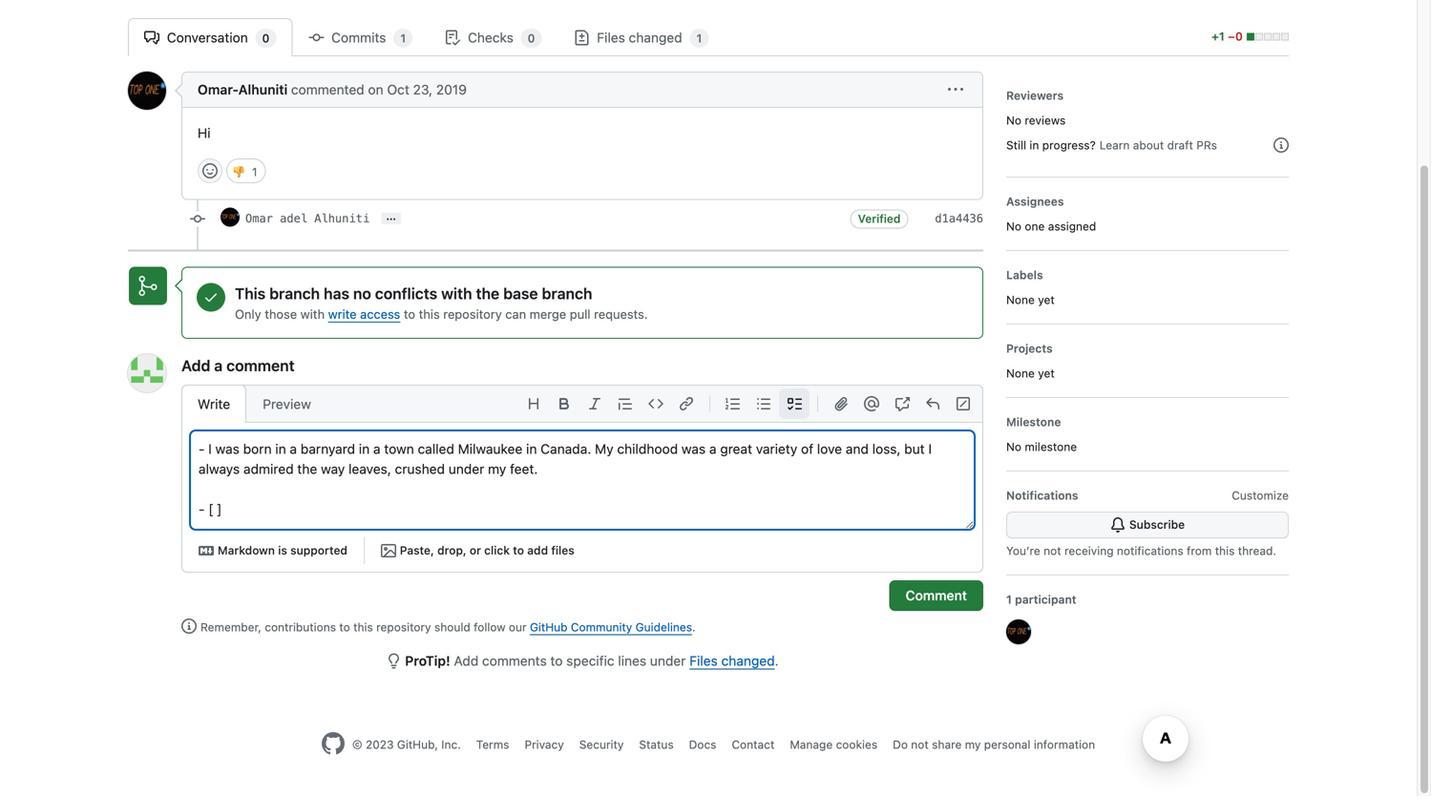 Task type: describe. For each thing, give the bounding box(es) containing it.
cross reference image
[[895, 396, 910, 412]]

write
[[198, 396, 230, 412]]

git merge image
[[137, 275, 160, 298]]

verified
[[858, 212, 901, 226]]

personal
[[985, 738, 1031, 752]]

follow
[[474, 621, 506, 634]]

2019
[[436, 82, 467, 97]]

prs
[[1197, 138, 1218, 152]]

access
[[360, 307, 400, 321]]

write button
[[181, 385, 247, 423]]

assignees
[[1007, 195, 1064, 208]]

light bulb image
[[386, 654, 402, 669]]

reviewers
[[1007, 89, 1064, 102]]

preview
[[263, 396, 311, 412]]

1 vertical spatial changed
[[722, 653, 775, 669]]

write tab panel
[[182, 431, 983, 572]]

hi
[[198, 125, 211, 141]]

quote image
[[618, 396, 633, 412]]

docs
[[689, 738, 717, 752]]

1 inside 👎 1
[[252, 165, 257, 179]]

commented
[[291, 82, 365, 97]]

status
[[639, 738, 674, 752]]

no one assigned
[[1007, 220, 1097, 233]]

omar-alhuniti commented on oct 23, 2019
[[198, 82, 467, 97]]

oct
[[387, 82, 410, 97]]

not for you're
[[1044, 544, 1062, 558]]

remember, contributions to this repository should follow     our github community guidelines .
[[201, 621, 696, 634]]

to right contributions
[[339, 621, 350, 634]]

select projects element
[[1007, 340, 1289, 382]]

to inside this branch has no conflicts with the base branch only those with write access to this repository can merge pull requests.
[[404, 307, 416, 321]]

this inside this branch has no conflicts with the base branch only those with write access to this repository can merge pull requests.
[[419, 307, 440, 321]]

click
[[484, 544, 510, 557]]

add or remove reactions image
[[202, 163, 218, 179]]

github,
[[397, 738, 438, 752]]

1 vertical spatial .
[[775, 653, 779, 669]]

participant
[[1015, 593, 1077, 607]]

terms
[[476, 738, 510, 752]]

1 branch from the left
[[269, 285, 320, 303]]

or
[[470, 544, 481, 557]]

markdown image
[[199, 544, 214, 559]]

privacy link
[[525, 738, 564, 752]]

none yet for projects
[[1007, 367, 1055, 380]]

omar adel alhuniti link
[[245, 212, 370, 225]]

protip! add comments to specific lines under files changed .
[[405, 653, 779, 669]]

0 vertical spatial with
[[441, 285, 472, 303]]

1 vertical spatial this
[[1216, 544, 1235, 558]]

check image
[[203, 290, 219, 305]]

security link
[[580, 738, 624, 752]]

add or remove reactions element
[[198, 159, 223, 183]]

guidelines
[[636, 621, 692, 634]]

© 2023 github, inc.
[[352, 738, 461, 752]]

only
[[235, 307, 261, 321]]

d1a4436
[[935, 212, 984, 225]]

changed inside the pull request tabs element
[[629, 30, 683, 45]]

italic image
[[587, 396, 603, 412]]

none for projects
[[1007, 367, 1035, 380]]

our
[[509, 621, 527, 634]]

add a comment
[[181, 357, 295, 375]]

requests.
[[594, 307, 648, 321]]

1 horizontal spatial @omar alhuniti image
[[1007, 620, 1032, 645]]

none for labels
[[1007, 293, 1035, 307]]

1 horizontal spatial add
[[454, 653, 479, 669]]

you're not receiving notifications from this thread.
[[1007, 544, 1277, 558]]

paste,
[[400, 544, 434, 557]]

still
[[1007, 138, 1027, 152]]

add
[[527, 544, 548, 557]]

subscribe button
[[1007, 512, 1289, 539]]

merge
[[530, 307, 567, 321]]

comment discussion image
[[144, 30, 160, 45]]

comment button
[[890, 581, 984, 611]]

manage cookies
[[790, 738, 878, 752]]

+1 −0
[[1212, 30, 1246, 43]]

manage
[[790, 738, 833, 752]]

  text field inside write 'tab panel'
[[191, 432, 974, 529]]

pull
[[570, 307, 591, 321]]

contact
[[732, 738, 775, 752]]

select assignees element
[[1007, 193, 1289, 235]]

1 right "commits"
[[401, 32, 406, 45]]

list unordered image
[[756, 396, 772, 412]]

do
[[893, 738, 908, 752]]

no milestone
[[1007, 440, 1077, 454]]

markdown is supported
[[218, 544, 348, 557]]

image image
[[381, 544, 396, 559]]

0 vertical spatial alhuniti
[[238, 82, 288, 97]]

this
[[235, 285, 266, 303]]

in
[[1030, 138, 1040, 152]]

should
[[435, 621, 471, 634]]

this branch has no conflicts with the base branch only those with write access to this repository can merge pull requests.
[[235, 285, 648, 321]]

omar adel alhuniti
[[245, 212, 370, 225]]

omar-
[[198, 82, 238, 97]]

reviews
[[1025, 114, 1066, 127]]

23,
[[413, 82, 433, 97]]

@terryturtle85 image
[[128, 354, 166, 393]]

link image
[[679, 396, 694, 412]]

pull request tabs element
[[128, 18, 1202, 56]]

subscribe
[[1130, 518, 1185, 532]]

learn about draft prs button
[[1100, 137, 1289, 154]]

0 vertical spatial .
[[692, 621, 696, 634]]

yet for labels
[[1038, 293, 1055, 307]]

code image
[[649, 396, 664, 412]]

files changed link
[[690, 653, 775, 669]]

👎
[[233, 165, 245, 180]]

security
[[580, 738, 624, 752]]

under
[[650, 653, 686, 669]]

github
[[530, 621, 568, 634]]

0 vertical spatial @omar alhuniti image
[[221, 208, 240, 227]]

those
[[265, 307, 297, 321]]

learn about draft prs
[[1100, 138, 1218, 152]]

comments
[[482, 653, 547, 669]]

0 horizontal spatial this
[[353, 621, 373, 634]]

contributions
[[265, 621, 336, 634]]

no reviews
[[1007, 114, 1066, 127]]

git commit image inside the pull request tabs element
[[309, 30, 324, 45]]



Task type: locate. For each thing, give the bounding box(es) containing it.
commits
[[328, 30, 390, 45]]

to left add
[[513, 544, 524, 557]]

1 right 👎
[[252, 165, 257, 179]]

list ordered image
[[726, 396, 741, 412]]

2 no from the top
[[1007, 220, 1022, 233]]

select reviewers element
[[1007, 87, 1289, 161]]

0 horizontal spatial not
[[911, 738, 929, 752]]

none yet for labels
[[1007, 293, 1055, 307]]

👎 1
[[233, 165, 257, 180]]

0 horizontal spatial git commit image
[[190, 212, 205, 227]]

1 vertical spatial files
[[690, 653, 718, 669]]

none yet inside select projects element
[[1007, 367, 1055, 380]]

none yet down the labels
[[1007, 293, 1055, 307]]

to inside button
[[513, 544, 524, 557]]

1 vertical spatial add
[[454, 653, 479, 669]]

2 branch from the left
[[542, 285, 593, 303]]

0 for conversation
[[262, 32, 270, 45]]

files right file diff image
[[597, 30, 625, 45]]

0 horizontal spatial with
[[301, 307, 325, 321]]

1 horizontal spatial this
[[419, 307, 440, 321]]

alhuniti right adel
[[314, 212, 370, 225]]

drop,
[[438, 544, 467, 557]]

0 vertical spatial files
[[597, 30, 625, 45]]

changed right under
[[722, 653, 775, 669]]

supported
[[290, 544, 348, 557]]

this right contributions
[[353, 621, 373, 634]]

do not share my personal information button
[[893, 736, 1096, 754]]

github community guidelines link
[[530, 621, 692, 634]]

info image
[[1274, 138, 1289, 153]]

comment
[[227, 357, 295, 375]]

notifications
[[1117, 544, 1184, 558]]

no left one
[[1007, 220, 1022, 233]]

specific
[[567, 653, 615, 669]]

1 horizontal spatial with
[[441, 285, 472, 303]]

on
[[368, 82, 384, 97]]

add a comment element
[[181, 354, 984, 611]]

+1
[[1212, 30, 1225, 43]]

alhuniti left the commented
[[238, 82, 288, 97]]

about
[[1134, 138, 1165, 152]]

omar-alhuniti link
[[198, 82, 288, 97]]

no for no one assigned
[[1007, 220, 1022, 233]]

none yet down projects
[[1007, 367, 1055, 380]]

no
[[1007, 114, 1022, 127], [1007, 220, 1022, 233], [1007, 440, 1022, 454]]

1 none from the top
[[1007, 293, 1035, 307]]

1 vertical spatial none yet
[[1007, 367, 1055, 380]]

… button
[[381, 209, 401, 224]]

yet down the labels
[[1038, 293, 1055, 307]]

none
[[1007, 293, 1035, 307], [1007, 367, 1035, 380]]

labels
[[1007, 268, 1044, 282]]

0 horizontal spatial 0
[[262, 32, 270, 45]]

alhuniti
[[238, 82, 288, 97], [314, 212, 370, 225]]

to left specific
[[551, 653, 563, 669]]

add left a
[[181, 357, 210, 375]]

with left the
[[441, 285, 472, 303]]

0 vertical spatial yet
[[1038, 293, 1055, 307]]

0 horizontal spatial branch
[[269, 285, 320, 303]]

to down conflicts
[[404, 307, 416, 321]]

0 vertical spatial no
[[1007, 114, 1022, 127]]

git commit image
[[309, 30, 324, 45], [190, 212, 205, 227]]

1 0 from the left
[[262, 32, 270, 45]]

1 vertical spatial git commit image
[[190, 212, 205, 227]]

mention image
[[864, 396, 880, 412]]

1 horizontal spatial alhuniti
[[314, 212, 370, 225]]

preview button
[[247, 385, 327, 423]]

tasklist image
[[787, 396, 802, 412]]

customize
[[1232, 489, 1289, 502]]

1 horizontal spatial files
[[690, 653, 718, 669]]

no for no reviews
[[1007, 114, 1022, 127]]

files inside the pull request tabs element
[[597, 30, 625, 45]]

@omar alhuniti image left the omar
[[221, 208, 240, 227]]

write access link
[[328, 307, 400, 321]]

0 horizontal spatial @omar alhuniti image
[[221, 208, 240, 227]]

one
[[1025, 220, 1045, 233]]

no inside select assignees element
[[1007, 220, 1022, 233]]

@omar alhuniti image down 1 participant
[[1007, 620, 1032, 645]]

markdown
[[218, 544, 275, 557]]

0 horizontal spatial repository
[[376, 621, 431, 634]]

notifications
[[1007, 489, 1079, 502]]

changed right file diff image
[[629, 30, 683, 45]]

this right from
[[1216, 544, 1235, 558]]

is
[[278, 544, 287, 557]]

yet inside select projects element
[[1038, 367, 1055, 380]]

1 horizontal spatial git commit image
[[309, 30, 324, 45]]

1 horizontal spatial 0
[[528, 32, 535, 45]]

paperclip image
[[834, 396, 849, 412]]

bell image
[[1111, 518, 1126, 533]]

no down milestone
[[1007, 440, 1022, 454]]

omar
[[245, 212, 273, 225]]

yet for projects
[[1038, 367, 1055, 380]]

1 no from the top
[[1007, 114, 1022, 127]]

1 vertical spatial @omar alhuniti image
[[1007, 620, 1032, 645]]

milestone
[[1025, 440, 1077, 454]]

…
[[386, 209, 396, 222]]

files changed
[[594, 30, 686, 45]]

not right do
[[911, 738, 929, 752]]

yet down projects
[[1038, 367, 1055, 380]]

2 vertical spatial no
[[1007, 440, 1022, 454]]

my
[[965, 738, 981, 752]]

1 horizontal spatial .
[[775, 653, 779, 669]]

1 horizontal spatial not
[[1044, 544, 1062, 558]]

files right under
[[690, 653, 718, 669]]

checklist image
[[445, 30, 461, 45]]

omar alhuniti image
[[128, 72, 166, 110]]

inc.
[[442, 738, 461, 752]]

2 yet from the top
[[1038, 367, 1055, 380]]

0 vertical spatial not
[[1044, 544, 1062, 558]]

not
[[1044, 544, 1062, 558], [911, 738, 929, 752]]

info image
[[181, 619, 197, 634]]

on oct 23, 2019 link
[[368, 82, 467, 97]]

2 none yet from the top
[[1007, 367, 1055, 380]]

homepage image
[[322, 733, 345, 756]]

branch up those
[[269, 285, 320, 303]]

privacy
[[525, 738, 564, 752]]

heading image
[[526, 396, 542, 412]]

branch up pull
[[542, 285, 593, 303]]

2 none from the top
[[1007, 367, 1035, 380]]

no up still
[[1007, 114, 1022, 127]]

this down conflicts
[[419, 307, 440, 321]]

files
[[551, 544, 575, 557]]

status link
[[639, 738, 674, 752]]

1 none yet from the top
[[1007, 293, 1055, 307]]

1 left participant
[[1007, 593, 1012, 607]]

yet
[[1038, 293, 1055, 307], [1038, 367, 1055, 380]]

show options image
[[948, 82, 964, 97]]

diff ignored image
[[956, 396, 971, 412]]

0 vertical spatial git commit image
[[309, 30, 324, 45]]

the
[[476, 285, 500, 303]]

paste, drop, or click to add files
[[400, 544, 575, 557]]

0 vertical spatial none yet
[[1007, 293, 1055, 307]]

0 horizontal spatial .
[[692, 621, 696, 634]]

this
[[419, 307, 440, 321], [1216, 544, 1235, 558], [353, 621, 373, 634]]

can
[[506, 307, 526, 321]]

@omar alhuniti image
[[221, 208, 240, 227], [1007, 620, 1032, 645]]

0 vertical spatial changed
[[629, 30, 683, 45]]

assigned
[[1048, 220, 1097, 233]]

2023
[[366, 738, 394, 752]]

none inside select projects element
[[1007, 367, 1035, 380]]

file diff image
[[574, 30, 590, 45]]

not right you're
[[1044, 544, 1062, 558]]

progress?
[[1043, 138, 1096, 152]]

  text field
[[191, 432, 974, 529]]

has
[[324, 285, 350, 303]]

no for no milestone
[[1007, 440, 1022, 454]]

none down the labels
[[1007, 293, 1035, 307]]

repository inside this branch has no conflicts with the base branch only those with write access to this repository can merge pull requests.
[[443, 307, 502, 321]]

add a comment tab list
[[181, 385, 327, 423]]

bold image
[[557, 396, 572, 412]]

−0
[[1228, 30, 1243, 43]]

with left write
[[301, 307, 325, 321]]

1 vertical spatial not
[[911, 738, 929, 752]]

cookies
[[836, 738, 878, 752]]

adel
[[280, 212, 308, 225]]

0 right checks
[[528, 32, 535, 45]]

add down should
[[454, 653, 479, 669]]

1 vertical spatial yet
[[1038, 367, 1055, 380]]

docs link
[[689, 738, 717, 752]]

lines
[[618, 653, 647, 669]]

1 horizontal spatial changed
[[722, 653, 775, 669]]

protip!
[[405, 653, 450, 669]]

0 vertical spatial repository
[[443, 307, 502, 321]]

2 vertical spatial this
[[353, 621, 373, 634]]

0 horizontal spatial alhuniti
[[238, 82, 288, 97]]

0 horizontal spatial add
[[181, 357, 210, 375]]

1 vertical spatial with
[[301, 307, 325, 321]]

remember,
[[201, 621, 262, 634]]

reply image
[[926, 396, 941, 412]]

with
[[441, 285, 472, 303], [301, 307, 325, 321]]

contact link
[[732, 738, 775, 752]]

add
[[181, 357, 210, 375], [454, 653, 479, 669]]

2 0 from the left
[[528, 32, 535, 45]]

conversation
[[163, 30, 252, 45]]

not inside button
[[911, 738, 929, 752]]

0 for checks
[[528, 32, 535, 45]]

1 vertical spatial no
[[1007, 220, 1022, 233]]

no inside select reviewers element
[[1007, 114, 1022, 127]]

1 participant
[[1007, 593, 1077, 607]]

learn
[[1100, 138, 1130, 152]]

1 yet from the top
[[1038, 293, 1055, 307]]

1 horizontal spatial repository
[[443, 307, 502, 321]]

0 horizontal spatial changed
[[629, 30, 683, 45]]

0 vertical spatial none
[[1007, 293, 1035, 307]]

repository up light bulb image
[[376, 621, 431, 634]]

repository down the
[[443, 307, 502, 321]]

no inside select milestones element
[[1007, 440, 1022, 454]]

none down projects
[[1007, 367, 1035, 380]]

1 vertical spatial none
[[1007, 367, 1035, 380]]

1 horizontal spatial branch
[[542, 285, 593, 303]]

share
[[932, 738, 962, 752]]

1 right files changed
[[697, 32, 702, 45]]

3 no from the top
[[1007, 440, 1022, 454]]

1 vertical spatial alhuniti
[[314, 212, 370, 225]]

you're
[[1007, 544, 1041, 558]]

branch
[[269, 285, 320, 303], [542, 285, 593, 303]]

from
[[1187, 544, 1212, 558]]

information
[[1034, 738, 1096, 752]]

0 horizontal spatial files
[[597, 30, 625, 45]]

d1a4436 link
[[935, 212, 984, 225]]

git commit image down add or remove reactions icon
[[190, 212, 205, 227]]

still in progress?
[[1007, 138, 1096, 152]]

do not share my personal information
[[893, 738, 1096, 752]]

not for do
[[911, 738, 929, 752]]

0 vertical spatial this
[[419, 307, 440, 321]]

git commit image left "commits"
[[309, 30, 324, 45]]

0 vertical spatial add
[[181, 357, 210, 375]]

base
[[503, 285, 538, 303]]

0 up omar-alhuniti link
[[262, 32, 270, 45]]

1 vertical spatial repository
[[376, 621, 431, 634]]

select milestones element
[[1007, 414, 1289, 456]]

©
[[352, 738, 363, 752]]

checks
[[464, 30, 517, 45]]

2 horizontal spatial this
[[1216, 544, 1235, 558]]



Task type: vqa. For each thing, say whether or not it's contained in the screenshot.
"markdown" image
yes



